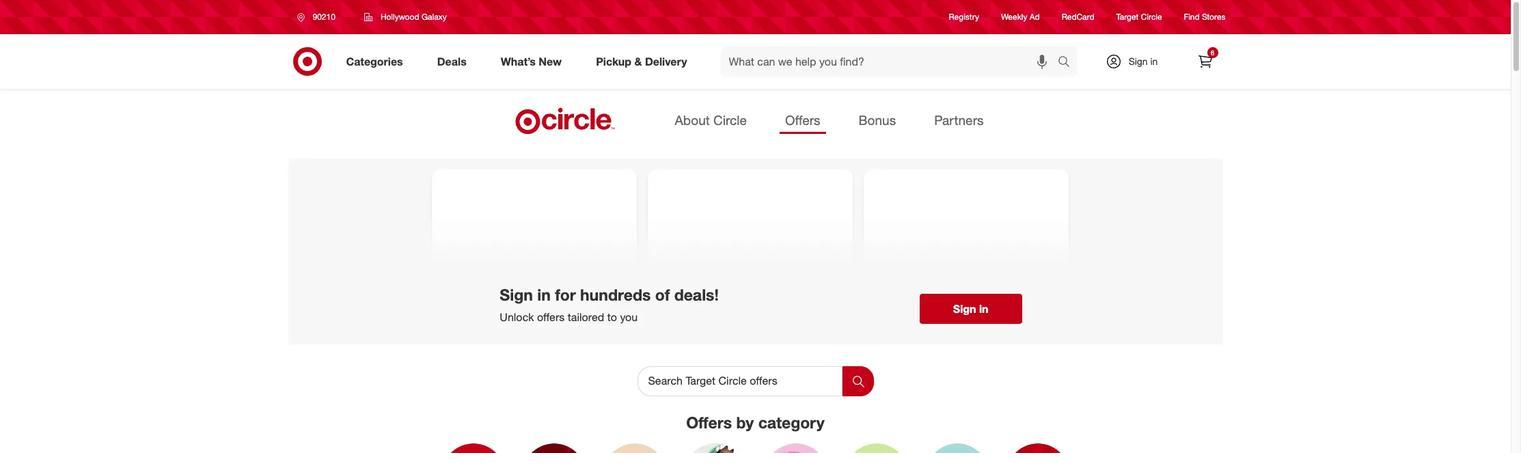 Task type: locate. For each thing, give the bounding box(es) containing it.
circle
[[1141, 12, 1162, 22], [713, 112, 747, 128]]

0 vertical spatial sign in
[[1129, 55, 1158, 67]]

category
[[758, 413, 825, 432]]

pickup & delivery
[[596, 54, 687, 68]]

ad
[[1030, 12, 1040, 22]]

about circle
[[675, 112, 747, 128]]

offers
[[785, 112, 821, 128], [686, 413, 732, 432]]

0 vertical spatial circle
[[1141, 12, 1162, 22]]

in inside button
[[979, 302, 989, 316]]

circle right target
[[1141, 12, 1162, 22]]

adult beverages image
[[602, 443, 667, 453]]

categories link
[[335, 46, 420, 77]]

hollywood galaxy
[[381, 12, 447, 22]]

registry
[[949, 12, 979, 22]]

search
[[1051, 56, 1084, 69]]

1 horizontal spatial sign
[[953, 302, 976, 316]]

0 horizontal spatial offers
[[686, 413, 732, 432]]

1 vertical spatial sign in
[[953, 302, 989, 316]]

find stores
[[1184, 12, 1226, 22]]

for you image
[[522, 443, 586, 453]]

target
[[1116, 12, 1139, 22]]

1 vertical spatial offers
[[686, 413, 732, 432]]

0 horizontal spatial in
[[537, 285, 551, 304]]

0 horizontal spatial sign in
[[953, 302, 989, 316]]

redcard
[[1062, 12, 1095, 22]]

None text field
[[637, 366, 842, 396]]

find
[[1184, 12, 1200, 22]]

1 vertical spatial circle
[[713, 112, 747, 128]]

circle inside about circle link
[[713, 112, 747, 128]]

0 horizontal spatial sign
[[500, 285, 533, 304]]

2 horizontal spatial sign
[[1129, 55, 1148, 67]]

for
[[555, 285, 576, 304]]

bonus
[[859, 112, 896, 128]]

circle for about circle
[[713, 112, 747, 128]]

1 horizontal spatial in
[[979, 302, 989, 316]]

sign inside sign in for hundreds of deals! unlock offers tailored to you
[[500, 285, 533, 304]]

about circle link
[[669, 108, 752, 134]]

what's new link
[[489, 46, 579, 77]]

circle right about
[[713, 112, 747, 128]]

offers for offers by category
[[686, 413, 732, 432]]

what's
[[501, 54, 536, 68]]

stores
[[1202, 12, 1226, 22]]

sign
[[1129, 55, 1148, 67], [500, 285, 533, 304], [953, 302, 976, 316]]

find stores link
[[1184, 11, 1226, 23]]

bonus link
[[853, 108, 902, 134]]

2 horizontal spatial in
[[1151, 55, 1158, 67]]

in
[[1151, 55, 1158, 67], [537, 285, 551, 304], [979, 302, 989, 316]]

by
[[736, 413, 754, 432]]

deals!
[[674, 285, 719, 304]]

partners
[[934, 112, 984, 128]]

sign in for hundreds of deals! unlock offers tailored to you
[[500, 285, 719, 324]]

6
[[1211, 49, 1215, 57]]

sign in
[[1129, 55, 1158, 67], [953, 302, 989, 316]]

what's new
[[501, 54, 562, 68]]

offers by category
[[686, 413, 825, 432]]

0 horizontal spatial circle
[[713, 112, 747, 128]]

circle inside target circle 'link'
[[1141, 12, 1162, 22]]

target circle link
[[1116, 11, 1162, 23]]

circle for target circle
[[1141, 12, 1162, 22]]

1 horizontal spatial sign in
[[1129, 55, 1158, 67]]

deals
[[437, 54, 467, 68]]

offers for offers
[[785, 112, 821, 128]]

0 vertical spatial offers
[[785, 112, 821, 128]]

galaxy
[[422, 12, 447, 22]]

1 horizontal spatial circle
[[1141, 12, 1162, 22]]

hollywood galaxy button
[[355, 5, 456, 29]]

1 horizontal spatial offers
[[785, 112, 821, 128]]

6 link
[[1190, 46, 1220, 77]]

90210 button
[[288, 5, 350, 29]]



Task type: vqa. For each thing, say whether or not it's contained in the screenshot.
'Unlock'
yes



Task type: describe. For each thing, give the bounding box(es) containing it.
of
[[655, 285, 670, 304]]

all selected image
[[441, 443, 505, 453]]

redcard link
[[1062, 11, 1095, 23]]

hollywood
[[381, 12, 419, 22]]

&
[[635, 54, 642, 68]]

target circle
[[1116, 12, 1162, 22]]

holiday image
[[1006, 443, 1070, 453]]

partners link
[[929, 108, 989, 134]]

about
[[675, 112, 710, 128]]

offers link
[[780, 108, 826, 134]]

target circle logo image
[[514, 107, 617, 135]]

weekly ad link
[[1001, 11, 1040, 23]]

sign in link
[[1094, 46, 1179, 77]]

What can we help you find? suggestions appear below search field
[[721, 46, 1061, 77]]

deals link
[[426, 46, 484, 77]]

offers
[[537, 310, 565, 324]]

pickup
[[596, 54, 632, 68]]

baby image
[[683, 443, 747, 453]]

weekly
[[1001, 12, 1028, 22]]

registry link
[[949, 11, 979, 23]]

sign inside button
[[953, 302, 976, 316]]

tailored
[[568, 310, 604, 324]]

to
[[607, 310, 617, 324]]

pickup & delivery link
[[584, 46, 704, 77]]

delivery
[[645, 54, 687, 68]]

sign in button
[[920, 294, 1022, 324]]

sign in inside button
[[953, 302, 989, 316]]

unlock
[[500, 310, 534, 324]]

you
[[620, 310, 638, 324]]

90210
[[313, 12, 335, 22]]

weekly ad
[[1001, 12, 1040, 22]]

search button
[[1051, 46, 1084, 79]]

hundreds
[[580, 285, 651, 304]]

categories
[[346, 54, 403, 68]]

in inside sign in for hundreds of deals! unlock offers tailored to you
[[537, 285, 551, 304]]

new
[[539, 54, 562, 68]]

beauty image
[[764, 443, 828, 453]]

health image
[[925, 443, 989, 453]]

food image
[[844, 443, 909, 453]]



